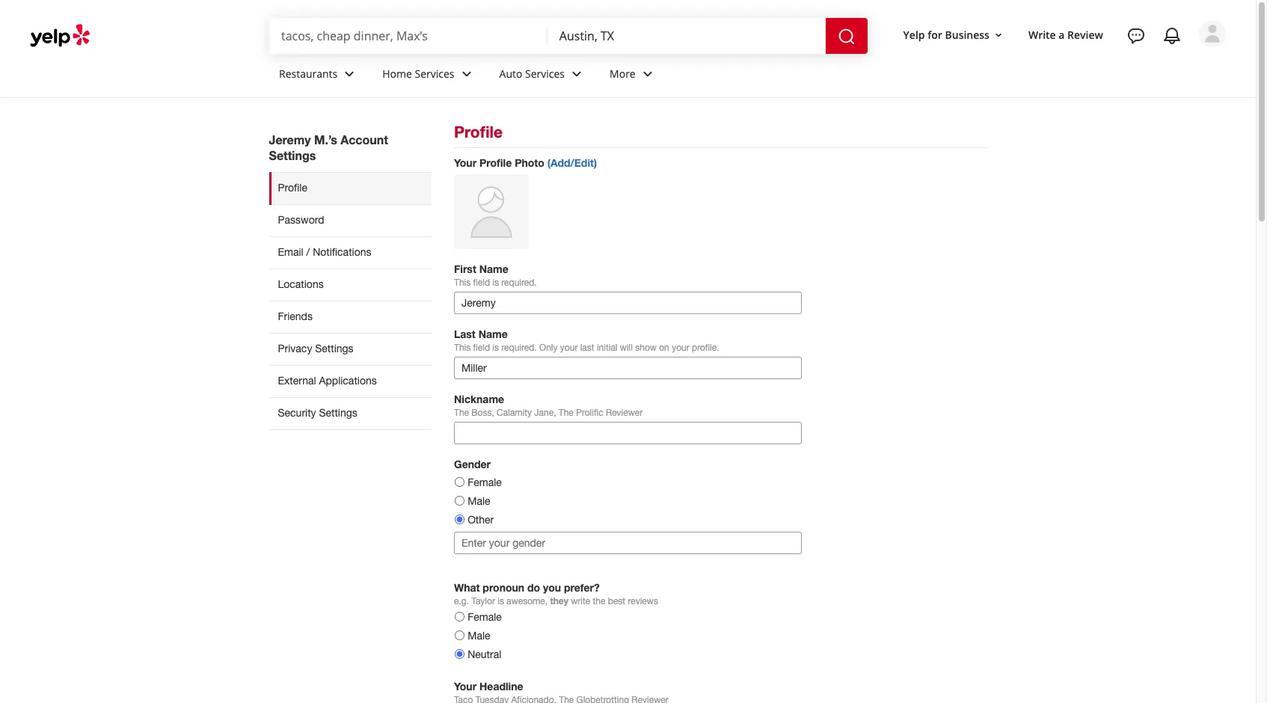 Task type: vqa. For each thing, say whether or not it's contained in the screenshot.
the auto
yes



Task type: describe. For each thing, give the bounding box(es) containing it.
write a review link
[[1022, 21, 1109, 48]]

is for first
[[492, 277, 499, 288]]

write
[[571, 596, 590, 607]]

m.'s
[[314, 132, 337, 147]]

taylor
[[471, 596, 495, 607]]

1 your from the left
[[560, 343, 578, 353]]

search image
[[837, 27, 855, 45]]

best
[[608, 596, 625, 607]]

email
[[278, 246, 303, 258]]

security
[[278, 407, 316, 419]]

friends
[[278, 310, 313, 322]]

Enter your gender text field
[[454, 532, 802, 554]]

name for first
[[479, 263, 509, 275]]

last
[[454, 328, 476, 340]]

pronoun
[[483, 581, 524, 594]]

what
[[454, 581, 480, 594]]

the
[[593, 596, 605, 607]]

field for last
[[473, 343, 490, 353]]

show
[[635, 343, 657, 353]]

restaurants
[[279, 66, 338, 81]]

2 female radio from the top
[[455, 612, 464, 622]]

Find text field
[[281, 28, 535, 44]]

First Name text field
[[454, 292, 802, 314]]

settings for privacy
[[315, 343, 354, 354]]

other
[[468, 514, 494, 526]]

yelp
[[903, 27, 925, 42]]

your headline
[[454, 680, 523, 693]]

male for 1st male radio from the bottom
[[468, 630, 490, 642]]

business
[[945, 27, 990, 42]]

notifications
[[313, 246, 371, 258]]

on
[[659, 343, 669, 353]]

security settings
[[278, 407, 357, 419]]

services for home services
[[415, 66, 454, 81]]

nickname
[[454, 393, 504, 405]]

1 the from the left
[[454, 408, 469, 418]]

nickname the boss, calamity jane, the prolific reviewer
[[454, 393, 643, 418]]

calamity
[[497, 408, 532, 418]]

only
[[539, 343, 558, 353]]

your profile photo (add/edit)
[[454, 156, 597, 169]]

1 vertical spatial profile
[[479, 156, 512, 169]]

write
[[1028, 27, 1056, 42]]

auto services
[[499, 66, 565, 81]]

Nickname text field
[[454, 422, 802, 444]]

do
[[527, 581, 540, 594]]

required. for last
[[501, 343, 537, 353]]

user actions element
[[891, 19, 1247, 111]]

jeremy m. image
[[1199, 20, 1226, 47]]

more link
[[598, 54, 668, 97]]

gender
[[454, 458, 491, 471]]

/
[[306, 246, 310, 258]]

reviews
[[628, 596, 658, 607]]

privacy
[[278, 343, 312, 354]]

yelp for business button
[[897, 21, 1010, 48]]

neutral
[[468, 649, 501, 660]]

this for last
[[454, 343, 471, 353]]

locations
[[278, 278, 324, 290]]

jane,
[[534, 408, 556, 418]]

awesome,
[[507, 596, 548, 607]]

restaurants link
[[267, 54, 370, 97]]

(add/edit) link
[[547, 156, 597, 169]]

name for last
[[478, 328, 508, 340]]

password link
[[269, 204, 432, 236]]

24 chevron down v2 image for more
[[639, 65, 657, 83]]

home
[[382, 66, 412, 81]]

boss,
[[471, 408, 494, 418]]

jeremy m.'s account settings
[[269, 132, 388, 162]]

24 chevron down v2 image for home services
[[457, 65, 475, 83]]

female for first female radio from the top of the page
[[468, 477, 502, 488]]

required. for first
[[501, 277, 537, 288]]

female for first female radio from the bottom of the page
[[468, 611, 502, 623]]

is for last
[[492, 343, 499, 353]]

reviewer
[[606, 408, 643, 418]]

headline
[[479, 680, 523, 693]]

notifications image
[[1163, 27, 1181, 45]]

will
[[620, 343, 633, 353]]

0 vertical spatial profile
[[454, 123, 503, 141]]

prefer?
[[564, 581, 600, 594]]



Task type: locate. For each thing, give the bounding box(es) containing it.
2 services from the left
[[525, 66, 565, 81]]

your right on
[[672, 343, 689, 353]]

the left the boss,
[[454, 408, 469, 418]]

settings down applications
[[319, 407, 357, 419]]

0 horizontal spatial your
[[560, 343, 578, 353]]

0 horizontal spatial none field
[[281, 28, 535, 44]]

2 male radio from the top
[[455, 631, 464, 640]]

24 chevron down v2 image inside home services link
[[457, 65, 475, 83]]

male up neutral
[[468, 630, 490, 642]]

1 vertical spatial female radio
[[455, 612, 464, 622]]

24 chevron down v2 image inside more link
[[639, 65, 657, 83]]

name
[[479, 263, 509, 275], [478, 328, 508, 340]]

2 this from the top
[[454, 343, 471, 353]]

auto services link
[[487, 54, 598, 97]]

24 chevron down v2 image for restaurants
[[341, 65, 358, 83]]

2 your from the left
[[672, 343, 689, 353]]

1 male radio from the top
[[455, 496, 464, 506]]

1 this from the top
[[454, 277, 471, 288]]

last name this field is required. only your last initial will show on your profile.
[[454, 328, 719, 353]]

services for auto services
[[525, 66, 565, 81]]

male radio up neutral radio on the left bottom of page
[[455, 631, 464, 640]]

2 male from the top
[[468, 630, 490, 642]]

profile up 'password' at top
[[278, 182, 307, 194]]

none field find
[[281, 28, 535, 44]]

home services
[[382, 66, 454, 81]]

yelp for business
[[903, 27, 990, 42]]

this inside last name this field is required. only your last initial will show on your profile.
[[454, 343, 471, 353]]

field down last
[[473, 343, 490, 353]]

is inside last name this field is required. only your last initial will show on your profile.
[[492, 343, 499, 353]]

24 chevron down v2 image
[[568, 65, 586, 83], [639, 65, 657, 83]]

messages image
[[1127, 27, 1145, 45]]

2 vertical spatial profile
[[278, 182, 307, 194]]

2 field from the top
[[473, 343, 490, 353]]

field for first
[[473, 277, 490, 288]]

(add/edit)
[[547, 156, 597, 169]]

your down neutral radio on the left bottom of page
[[454, 680, 477, 693]]

a
[[1059, 27, 1065, 42]]

none field up home services
[[281, 28, 535, 44]]

what pronoun do you prefer? e.g. taylor is awesome, they write the best reviews
[[454, 581, 658, 607]]

1 vertical spatial this
[[454, 343, 471, 353]]

first
[[454, 263, 476, 275]]

1 none field from the left
[[281, 28, 535, 44]]

they
[[550, 595, 568, 607]]

1 vertical spatial male
[[468, 630, 490, 642]]

first name this field is required.
[[454, 263, 537, 288]]

external
[[278, 375, 316, 387]]

Neutral radio
[[455, 649, 464, 659]]

security settings link
[[269, 397, 432, 430]]

required.
[[501, 277, 537, 288], [501, 343, 537, 353]]

0 vertical spatial this
[[454, 277, 471, 288]]

1 male from the top
[[468, 495, 490, 507]]

name inside last name this field is required. only your last initial will show on your profile.
[[478, 328, 508, 340]]

1 horizontal spatial your
[[672, 343, 689, 353]]

1 vertical spatial settings
[[315, 343, 354, 354]]

locations link
[[269, 268, 432, 301]]

field inside last name this field is required. only your last initial will show on your profile.
[[473, 343, 490, 353]]

1 horizontal spatial 24 chevron down v2 image
[[639, 65, 657, 83]]

1 vertical spatial your
[[454, 680, 477, 693]]

female radio down e.g.
[[455, 612, 464, 622]]

1 female radio from the top
[[455, 477, 464, 487]]

your for your headline
[[454, 680, 477, 693]]

0 horizontal spatial the
[[454, 408, 469, 418]]

female down taylor
[[468, 611, 502, 623]]

friends link
[[269, 301, 432, 333]]

settings up external applications at the bottom left of the page
[[315, 343, 354, 354]]

None field
[[281, 28, 535, 44], [559, 28, 814, 44]]

external applications link
[[269, 365, 432, 397]]

1 services from the left
[[415, 66, 454, 81]]

female radio down gender
[[455, 477, 464, 487]]

Female radio
[[455, 477, 464, 487], [455, 612, 464, 622]]

prolific
[[576, 408, 603, 418]]

0 vertical spatial required.
[[501, 277, 537, 288]]

0 vertical spatial male
[[468, 495, 490, 507]]

profile link
[[269, 172, 432, 204]]

e.g.
[[454, 596, 469, 607]]

0 vertical spatial settings
[[269, 148, 316, 162]]

2 your from the top
[[454, 680, 477, 693]]

name right last
[[478, 328, 508, 340]]

24 chevron down v2 image right restaurants
[[341, 65, 358, 83]]

0 vertical spatial field
[[473, 277, 490, 288]]

write a review
[[1028, 27, 1103, 42]]

Near text field
[[559, 28, 814, 44]]

this for first
[[454, 277, 471, 288]]

profile left photo at the left of page
[[479, 156, 512, 169]]

Other radio
[[455, 515, 464, 524]]

name right first
[[479, 263, 509, 275]]

field down first
[[473, 277, 490, 288]]

2 none field from the left
[[559, 28, 814, 44]]

0 horizontal spatial 24 chevron down v2 image
[[341, 65, 358, 83]]

0 vertical spatial female
[[468, 477, 502, 488]]

male up other
[[468, 495, 490, 507]]

2 the from the left
[[559, 408, 574, 418]]

1 24 chevron down v2 image from the left
[[341, 65, 358, 83]]

24 chevron down v2 image right "auto services"
[[568, 65, 586, 83]]

1 24 chevron down v2 image from the left
[[568, 65, 586, 83]]

1 vertical spatial required.
[[501, 343, 537, 353]]

1 field from the top
[[473, 277, 490, 288]]

female down gender
[[468, 477, 502, 488]]

2 24 chevron down v2 image from the left
[[639, 65, 657, 83]]

0 vertical spatial name
[[479, 263, 509, 275]]

email / notifications link
[[269, 236, 432, 268]]

photo
[[515, 156, 544, 169]]

1 horizontal spatial 24 chevron down v2 image
[[457, 65, 475, 83]]

review
[[1067, 27, 1103, 42]]

your for your profile photo (add/edit)
[[454, 156, 477, 169]]

profile up the your profile photo (add/edit)
[[454, 123, 503, 141]]

None search field
[[269, 18, 870, 54]]

1 vertical spatial male radio
[[455, 631, 464, 640]]

last
[[580, 343, 594, 353]]

home services link
[[370, 54, 487, 97]]

your left last
[[560, 343, 578, 353]]

0 vertical spatial your
[[454, 156, 477, 169]]

this
[[454, 277, 471, 288], [454, 343, 471, 353]]

email / notifications
[[278, 246, 371, 258]]

2 vertical spatial is
[[498, 596, 504, 607]]

for
[[928, 27, 942, 42]]

privacy settings link
[[269, 333, 432, 365]]

the
[[454, 408, 469, 418], [559, 408, 574, 418]]

jeremy
[[269, 132, 311, 147]]

services right auto
[[525, 66, 565, 81]]

required. inside first name this field is required.
[[501, 277, 537, 288]]

settings inside jeremy m.'s account settings
[[269, 148, 316, 162]]

the right jane,
[[559, 408, 574, 418]]

services
[[415, 66, 454, 81], [525, 66, 565, 81]]

0 horizontal spatial services
[[415, 66, 454, 81]]

0 horizontal spatial 24 chevron down v2 image
[[568, 65, 586, 83]]

profile.
[[692, 343, 719, 353]]

1 your from the top
[[454, 156, 477, 169]]

1 horizontal spatial services
[[525, 66, 565, 81]]

business categories element
[[267, 54, 1226, 97]]

privacy settings
[[278, 343, 354, 354]]

2 required. from the top
[[501, 343, 537, 353]]

0 vertical spatial female radio
[[455, 477, 464, 487]]

required. inside last name this field is required. only your last initial will show on your profile.
[[501, 343, 537, 353]]

your left photo at the left of page
[[454, 156, 477, 169]]

1 required. from the top
[[501, 277, 537, 288]]

16 chevron down v2 image
[[993, 29, 1004, 41]]

24 chevron down v2 image right the more in the top of the page
[[639, 65, 657, 83]]

none field up more link
[[559, 28, 814, 44]]

password
[[278, 214, 324, 226]]

this inside first name this field is required.
[[454, 277, 471, 288]]

initial
[[597, 343, 617, 353]]

0 vertical spatial is
[[492, 277, 499, 288]]

is
[[492, 277, 499, 288], [492, 343, 499, 353], [498, 596, 504, 607]]

you
[[543, 581, 561, 594]]

male for second male radio from the bottom
[[468, 495, 490, 507]]

this down first
[[454, 277, 471, 288]]

applications
[[319, 375, 377, 387]]

more
[[610, 66, 636, 81]]

24 chevron down v2 image for auto services
[[568, 65, 586, 83]]

male radio up other radio
[[455, 496, 464, 506]]

none field near
[[559, 28, 814, 44]]

is inside what pronoun do you prefer? e.g. taylor is awesome, they write the best reviews
[[498, 596, 504, 607]]

0 vertical spatial male radio
[[455, 496, 464, 506]]

your
[[454, 156, 477, 169], [454, 680, 477, 693]]

field
[[473, 277, 490, 288], [473, 343, 490, 353]]

2 24 chevron down v2 image from the left
[[457, 65, 475, 83]]

account
[[340, 132, 388, 147]]

name inside first name this field is required.
[[479, 263, 509, 275]]

1 vertical spatial name
[[478, 328, 508, 340]]

is inside first name this field is required.
[[492, 277, 499, 288]]

1 vertical spatial female
[[468, 611, 502, 623]]

1 vertical spatial is
[[492, 343, 499, 353]]

your
[[560, 343, 578, 353], [672, 343, 689, 353]]

24 chevron down v2 image inside restaurants link
[[341, 65, 358, 83]]

settings
[[269, 148, 316, 162], [315, 343, 354, 354], [319, 407, 357, 419]]

2 female from the top
[[468, 611, 502, 623]]

Male radio
[[455, 496, 464, 506], [455, 631, 464, 640]]

24 chevron down v2 image inside the auto services link
[[568, 65, 586, 83]]

profile
[[454, 123, 503, 141], [479, 156, 512, 169], [278, 182, 307, 194]]

settings for security
[[319, 407, 357, 419]]

1 horizontal spatial the
[[559, 408, 574, 418]]

female
[[468, 477, 502, 488], [468, 611, 502, 623]]

services right the home
[[415, 66, 454, 81]]

24 chevron down v2 image
[[341, 65, 358, 83], [457, 65, 475, 83]]

Last Name text field
[[454, 357, 802, 379]]

1 horizontal spatial none field
[[559, 28, 814, 44]]

this down last
[[454, 343, 471, 353]]

auto
[[499, 66, 522, 81]]

1 vertical spatial field
[[473, 343, 490, 353]]

1 female from the top
[[468, 477, 502, 488]]

profile inside "link"
[[278, 182, 307, 194]]

field inside first name this field is required.
[[473, 277, 490, 288]]

24 chevron down v2 image left auto
[[457, 65, 475, 83]]

male
[[468, 495, 490, 507], [468, 630, 490, 642]]

settings down jeremy
[[269, 148, 316, 162]]

2 vertical spatial settings
[[319, 407, 357, 419]]

external applications
[[278, 375, 377, 387]]



